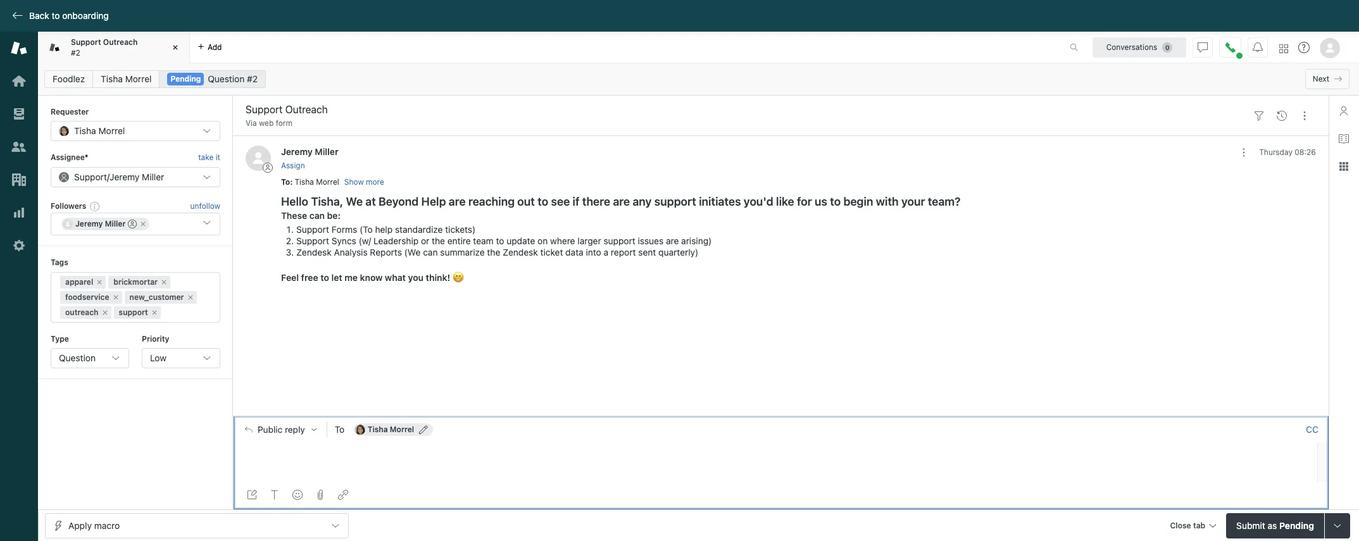 Task type: vqa. For each thing, say whether or not it's contained in the screenshot.
Tisha Morrel link on the top left of page
yes



Task type: describe. For each thing, give the bounding box(es) containing it.
knowledge image
[[1340, 134, 1350, 144]]

reporting image
[[11, 205, 27, 221]]

form
[[276, 118, 293, 128]]

jeremy miller
[[75, 219, 126, 229]]

macro
[[94, 520, 120, 531]]

submit
[[1237, 520, 1266, 531]]

support inside assignee* element
[[74, 172, 107, 182]]

support outreach #2
[[71, 37, 138, 57]]

tab containing support outreach
[[38, 32, 190, 63]]

additional actions image
[[1240, 147, 1250, 158]]

😁️
[[453, 272, 464, 283]]

get help image
[[1299, 42, 1310, 53]]

low button
[[142, 348, 220, 369]]

zendesk products image
[[1280, 44, 1289, 53]]

to left let
[[321, 272, 329, 283]]

(we
[[405, 247, 421, 258]]

new_customer
[[130, 292, 184, 302]]

1 horizontal spatial support
[[604, 236, 636, 246]]

requester element
[[51, 121, 220, 141]]

take it button
[[198, 152, 220, 165]]

miller for jeremy miller assign
[[315, 147, 339, 157]]

add link (cmd k) image
[[338, 490, 348, 500]]

to right out
[[538, 195, 549, 208]]

know
[[360, 272, 383, 283]]

zendesk image
[[0, 540, 38, 542]]

we
[[346, 195, 363, 208]]

close tab
[[1171, 521, 1206, 530]]

jeremy miller option
[[61, 218, 150, 231]]

conversations button
[[1093, 37, 1187, 57]]

take it
[[198, 153, 220, 162]]

to right the team
[[496, 236, 504, 246]]

add attachment image
[[315, 490, 326, 500]]

cc
[[1307, 425, 1319, 435]]

1 vertical spatial the
[[487, 247, 501, 258]]

more
[[366, 177, 384, 187]]

0 vertical spatial the
[[432, 236, 445, 246]]

pending inside "secondary" 'element'
[[171, 74, 201, 84]]

(w/
[[359, 236, 371, 246]]

hello
[[281, 195, 309, 208]]

your
[[902, 195, 926, 208]]

apps image
[[1340, 162, 1350, 172]]

tisha right moretisha@foodlez.com icon
[[368, 425, 388, 435]]

requester
[[51, 107, 89, 117]]

add button
[[190, 32, 230, 63]]

tisha morrel for requester
[[74, 126, 125, 136]]

tisha morrel inside "secondary" 'element'
[[101, 73, 152, 84]]

show more button
[[344, 177, 384, 188]]

close
[[1171, 521, 1192, 530]]

initiates
[[699, 195, 741, 208]]

customer context image
[[1340, 106, 1350, 116]]

issues
[[638, 236, 664, 246]]

data
[[566, 247, 584, 258]]

apparel
[[65, 277, 93, 287]]

via web form
[[246, 118, 293, 128]]

1 horizontal spatial are
[[613, 195, 630, 208]]

2 vertical spatial support
[[119, 308, 148, 317]]

morrel inside requester element
[[98, 126, 125, 136]]

team?
[[928, 195, 961, 208]]

let
[[332, 272, 342, 283]]

any
[[633, 195, 652, 208]]

outreach
[[65, 308, 98, 317]]

jeremy miller link
[[281, 147, 339, 157]]

support inside support outreach #2
[[71, 37, 101, 47]]

you
[[408, 272, 424, 283]]

tisha morrel for to
[[368, 425, 414, 435]]

reaching
[[469, 195, 515, 208]]

with
[[876, 195, 899, 208]]

team
[[473, 236, 494, 246]]

out
[[518, 195, 535, 208]]

morrel left edit user "icon"
[[390, 425, 414, 435]]

help
[[375, 224, 393, 235]]

what
[[385, 272, 406, 283]]

tisha morrel link
[[93, 70, 160, 88]]

#2 inside support outreach #2
[[71, 48, 80, 57]]

standardize
[[395, 224, 443, 235]]

hide composer image
[[776, 411, 786, 421]]

brickmortar
[[114, 277, 158, 287]]

close tab button
[[1165, 513, 1222, 541]]

morrel inside to : tisha morrel show more
[[316, 177, 339, 187]]

reply
[[285, 425, 305, 435]]

web
[[259, 118, 274, 128]]

free
[[301, 272, 318, 283]]

main element
[[0, 32, 38, 542]]

support / jeremy miller
[[74, 172, 164, 182]]

tisha inside to : tisha morrel show more
[[295, 177, 314, 187]]

be:
[[327, 210, 341, 221]]

secondary element
[[38, 67, 1360, 92]]

avatar image
[[246, 146, 271, 171]]

forms
[[332, 224, 357, 235]]

thursday 08:26
[[1260, 148, 1317, 157]]

feel
[[281, 272, 299, 283]]

to for to : tisha morrel show more
[[281, 177, 290, 187]]

to for to
[[335, 425, 345, 435]]

report
[[611, 247, 636, 258]]

via
[[246, 118, 257, 128]]

us
[[815, 195, 828, 208]]

onboarding
[[62, 10, 109, 21]]

arising)
[[682, 236, 712, 246]]

see
[[551, 195, 570, 208]]

on
[[538, 236, 548, 246]]

submit as pending
[[1237, 520, 1315, 531]]

public
[[258, 425, 283, 435]]

update
[[507, 236, 535, 246]]

back to onboarding link
[[0, 10, 115, 22]]

Thursday 08:26 text field
[[1260, 148, 1317, 157]]

info on adding followers image
[[90, 201, 100, 212]]

zendesk support image
[[11, 40, 27, 56]]

filter image
[[1255, 111, 1265, 121]]

support left syncs
[[296, 236, 329, 246]]

or
[[421, 236, 430, 246]]

foodservice
[[65, 292, 109, 302]]

08:26
[[1295, 148, 1317, 157]]

0 horizontal spatial are
[[449, 195, 466, 208]]

to : tisha morrel show more
[[281, 177, 384, 187]]

conversations
[[1107, 42, 1158, 52]]

notifications image
[[1253, 42, 1264, 52]]



Task type: locate. For each thing, give the bounding box(es) containing it.
public reply button
[[234, 417, 327, 444]]

morrel
[[125, 73, 152, 84], [98, 126, 125, 136], [316, 177, 339, 187], [390, 425, 414, 435]]

tisha morrel down outreach
[[101, 73, 152, 84]]

tisha morrel inside requester element
[[74, 126, 125, 136]]

jeremy miller assign
[[281, 147, 339, 170]]

tickets)
[[445, 224, 476, 235]]

support down assignee*
[[74, 172, 107, 182]]

to left moretisha@foodlez.com icon
[[335, 425, 345, 435]]

1 zendesk from the left
[[296, 247, 332, 258]]

0 horizontal spatial support
[[119, 308, 148, 317]]

tabs tab list
[[38, 32, 1057, 63]]

tisha right : at the left top of page
[[295, 177, 314, 187]]

1 horizontal spatial the
[[487, 247, 501, 258]]

entire
[[448, 236, 471, 246]]

0 vertical spatial to
[[281, 177, 290, 187]]

support up report
[[604, 236, 636, 246]]

are left any
[[613, 195, 630, 208]]

tisha
[[101, 73, 123, 84], [74, 126, 96, 136], [295, 177, 314, 187], [368, 425, 388, 435]]

you'd
[[744, 195, 774, 208]]

tisha inside "secondary" 'element'
[[101, 73, 123, 84]]

2 horizontal spatial support
[[655, 195, 697, 208]]

Subject field
[[243, 102, 1246, 117]]

remove image right user is an agent icon
[[140, 221, 147, 228]]

0 vertical spatial can
[[310, 210, 325, 221]]

close image
[[169, 41, 182, 54]]

morrel up tisha,
[[316, 177, 339, 187]]

miller inside jeremy miller assign
[[315, 147, 339, 157]]

sent
[[639, 247, 656, 258]]

reports
[[370, 247, 402, 258]]

0 horizontal spatial zendesk
[[296, 247, 332, 258]]

0 horizontal spatial the
[[432, 236, 445, 246]]

format text image
[[270, 490, 280, 500]]

#2 up foodlez
[[71, 48, 80, 57]]

assign button
[[281, 160, 305, 171]]

tisha,
[[311, 195, 343, 208]]

1 vertical spatial tisha morrel
[[74, 126, 125, 136]]

tags
[[51, 258, 68, 267]]

draft mode image
[[247, 490, 257, 500]]

get started image
[[11, 73, 27, 89]]

there
[[583, 195, 611, 208]]

events image
[[1278, 111, 1288, 121]]

2 horizontal spatial remove image
[[187, 294, 194, 301]]

into
[[586, 247, 602, 258]]

show
[[344, 177, 364, 187]]

0 vertical spatial #2
[[71, 48, 80, 57]]

2 horizontal spatial jeremy
[[281, 147, 313, 157]]

remove image for apparel
[[96, 278, 103, 286]]

tisha down requester
[[74, 126, 96, 136]]

0 vertical spatial tisha morrel
[[101, 73, 152, 84]]

zendesk up free
[[296, 247, 332, 258]]

can
[[310, 210, 325, 221], [423, 247, 438, 258]]

cc button
[[1307, 425, 1319, 436]]

ticket actions image
[[1300, 111, 1310, 121]]

apply
[[68, 520, 92, 531]]

support down onboarding
[[71, 37, 101, 47]]

0 horizontal spatial #2
[[71, 48, 80, 57]]

jeremy for jeremy miller assign
[[281, 147, 313, 157]]

1 vertical spatial jeremy
[[110, 172, 140, 182]]

morrel up /
[[98, 126, 125, 136]]

0 vertical spatial support
[[655, 195, 697, 208]]

followers element
[[51, 213, 220, 236]]

for
[[797, 195, 812, 208]]

can down or
[[423, 247, 438, 258]]

remove image for foodservice
[[112, 294, 119, 301]]

question for question #2
[[208, 73, 245, 84]]

back to onboarding
[[29, 10, 109, 21]]

millerjeremy500@gmail.com image
[[63, 219, 73, 229]]

assignee*
[[51, 153, 88, 162]]

followers
[[51, 201, 86, 211]]

tab
[[38, 32, 190, 63]]

1 horizontal spatial pending
[[1280, 520, 1315, 531]]

jeremy inside assignee* element
[[110, 172, 140, 182]]

insert emojis image
[[293, 490, 303, 500]]

feel free to let me know what you think! 😁️
[[281, 272, 464, 283]]

quarterly)
[[659, 247, 699, 258]]

2 horizontal spatial miller
[[315, 147, 339, 157]]

tab
[[1194, 521, 1206, 530]]

are right "help"
[[449, 195, 466, 208]]

question down type
[[59, 353, 96, 364]]

2 zendesk from the left
[[503, 247, 538, 258]]

/
[[107, 172, 110, 182]]

support down "these"
[[296, 224, 329, 235]]

1 horizontal spatial jeremy
[[110, 172, 140, 182]]

1 horizontal spatial can
[[423, 247, 438, 258]]

0 horizontal spatial question
[[59, 353, 96, 364]]

public reply
[[258, 425, 305, 435]]

miller inside option
[[105, 219, 126, 229]]

remove image down brickmortar
[[112, 294, 119, 301]]

0 vertical spatial pending
[[171, 74, 201, 84]]

the down the team
[[487, 247, 501, 258]]

0 horizontal spatial to
[[281, 177, 290, 187]]

to
[[281, 177, 290, 187], [335, 425, 345, 435]]

1 vertical spatial to
[[335, 425, 345, 435]]

1 horizontal spatial #2
[[247, 73, 258, 84]]

to inside back to onboarding link
[[52, 10, 60, 21]]

0 horizontal spatial pending
[[171, 74, 201, 84]]

button displays agent's chat status as invisible. image
[[1198, 42, 1208, 52]]

2 vertical spatial remove image
[[101, 309, 109, 316]]

organizations image
[[11, 172, 27, 188]]

0 horizontal spatial miller
[[105, 219, 126, 229]]

remove image right outreach
[[101, 309, 109, 316]]

syncs
[[332, 236, 356, 246]]

remove image up new_customer
[[160, 278, 168, 286]]

to right back
[[52, 10, 60, 21]]

tisha morrel right moretisha@foodlez.com icon
[[368, 425, 414, 435]]

question
[[208, 73, 245, 84], [59, 353, 96, 364]]

pending down the "close" image on the left top of the page
[[171, 74, 201, 84]]

back
[[29, 10, 49, 21]]

1 horizontal spatial to
[[335, 425, 345, 435]]

1 vertical spatial question
[[59, 353, 96, 364]]

1 horizontal spatial question
[[208, 73, 245, 84]]

begin
[[844, 195, 874, 208]]

1 vertical spatial miller
[[142, 172, 164, 182]]

priority
[[142, 334, 169, 344]]

to right us
[[830, 195, 841, 208]]

are
[[449, 195, 466, 208], [613, 195, 630, 208], [666, 236, 679, 246]]

miller left user is an agent icon
[[105, 219, 126, 229]]

#2 inside "secondary" 'element'
[[247, 73, 258, 84]]

can left the be:
[[310, 210, 325, 221]]

remove image for support
[[151, 309, 158, 316]]

foodlez
[[53, 73, 85, 84]]

where
[[550, 236, 575, 246]]

the right or
[[432, 236, 445, 246]]

2 vertical spatial jeremy
[[75, 219, 103, 229]]

remove image down new_customer
[[151, 309, 158, 316]]

2 vertical spatial tisha morrel
[[368, 425, 414, 435]]

1 vertical spatial support
[[604, 236, 636, 246]]

zendesk down update
[[503, 247, 538, 258]]

support right any
[[655, 195, 697, 208]]

1 horizontal spatial miller
[[142, 172, 164, 182]]

question for question
[[59, 353, 96, 364]]

jeremy down info on adding followers image
[[75, 219, 103, 229]]

remove image right new_customer
[[187, 294, 194, 301]]

morrel down outreach
[[125, 73, 152, 84]]

question inside popup button
[[59, 353, 96, 364]]

to down assign button
[[281, 177, 290, 187]]

0 vertical spatial question
[[208, 73, 245, 84]]

analysis
[[334, 247, 368, 258]]

tisha morrel down requester
[[74, 126, 125, 136]]

miller up to : tisha morrel show more
[[315, 147, 339, 157]]

question button
[[51, 348, 129, 369]]

are up quarterly)
[[666, 236, 679, 246]]

1 vertical spatial remove image
[[187, 294, 194, 301]]

think!
[[426, 272, 450, 283]]

morrel inside "secondary" 'element'
[[125, 73, 152, 84]]

2 vertical spatial miller
[[105, 219, 126, 229]]

pending
[[171, 74, 201, 84], [1280, 520, 1315, 531]]

jeremy inside jeremy miller option
[[75, 219, 103, 229]]

moretisha@foodlez.com image
[[355, 425, 365, 435]]

beyond
[[379, 195, 419, 208]]

tisha down support outreach #2
[[101, 73, 123, 84]]

jeremy up assign
[[281, 147, 313, 157]]

1 horizontal spatial zendesk
[[503, 247, 538, 258]]

1 vertical spatial can
[[423, 247, 438, 258]]

1 horizontal spatial remove image
[[160, 278, 168, 286]]

remove image up foodservice
[[96, 278, 103, 286]]

assignee* element
[[51, 167, 220, 187]]

these
[[281, 210, 307, 221]]

displays possible ticket submission types image
[[1333, 521, 1343, 531]]

(to
[[360, 224, 373, 235]]

2 horizontal spatial are
[[666, 236, 679, 246]]

#2 up via
[[247, 73, 258, 84]]

question down add
[[208, 73, 245, 84]]

tisha morrel
[[101, 73, 152, 84], [74, 126, 125, 136], [368, 425, 414, 435]]

0 horizontal spatial jeremy
[[75, 219, 103, 229]]

to inside to : tisha morrel show more
[[281, 177, 290, 187]]

user is an agent image
[[128, 220, 137, 229]]

if
[[573, 195, 580, 208]]

ticket
[[541, 247, 563, 258]]

pending right as
[[1280, 520, 1315, 531]]

question inside "secondary" 'element'
[[208, 73, 245, 84]]

help
[[422, 195, 446, 208]]

remove image
[[140, 221, 147, 228], [96, 278, 103, 286], [112, 294, 119, 301], [151, 309, 158, 316]]

a
[[604, 247, 609, 258]]

customers image
[[11, 139, 27, 155]]

outreach
[[103, 37, 138, 47]]

miller for jeremy miller
[[105, 219, 126, 229]]

as
[[1268, 520, 1278, 531]]

type
[[51, 334, 69, 344]]

0 horizontal spatial remove image
[[101, 309, 109, 316]]

miller inside assignee* element
[[142, 172, 164, 182]]

miller
[[315, 147, 339, 157], [142, 172, 164, 182], [105, 219, 126, 229]]

apply macro
[[68, 520, 120, 531]]

1 vertical spatial #2
[[247, 73, 258, 84]]

leadership
[[374, 236, 419, 246]]

support
[[655, 195, 697, 208], [604, 236, 636, 246], [119, 308, 148, 317]]

tisha inside requester element
[[74, 126, 96, 136]]

summarize
[[440, 247, 485, 258]]

0 vertical spatial jeremy
[[281, 147, 313, 157]]

0 horizontal spatial can
[[310, 210, 325, 221]]

jeremy for jeremy miller
[[75, 219, 103, 229]]

edit user image
[[419, 426, 428, 435]]

take
[[198, 153, 214, 162]]

remove image for brickmortar
[[160, 278, 168, 286]]

support down new_customer
[[119, 308, 148, 317]]

admin image
[[11, 238, 27, 254]]

the
[[432, 236, 445, 246], [487, 247, 501, 258]]

views image
[[11, 106, 27, 122]]

miller right /
[[142, 172, 164, 182]]

jeremy inside jeremy miller assign
[[281, 147, 313, 157]]

unfollow
[[190, 201, 220, 211]]

next button
[[1306, 69, 1350, 89]]

0 vertical spatial remove image
[[160, 278, 168, 286]]

zendesk
[[296, 247, 332, 258], [503, 247, 538, 258]]

hello tisha, we at beyond help are reaching out to see if there are any support initiates you'd like for us to begin with your team? these can be: support forms (to help standardize tickets) support syncs (w/ leadership or the entire team to update on where larger support issues are arising) zendesk analysis reports (we can summarize the zendesk ticket data into a report sent quarterly)
[[281, 195, 961, 258]]

remove image for new_customer
[[187, 294, 194, 301]]

remove image
[[160, 278, 168, 286], [187, 294, 194, 301], [101, 309, 109, 316]]

0 vertical spatial miller
[[315, 147, 339, 157]]

remove image for outreach
[[101, 309, 109, 316]]

jeremy down requester element
[[110, 172, 140, 182]]

1 vertical spatial pending
[[1280, 520, 1315, 531]]



